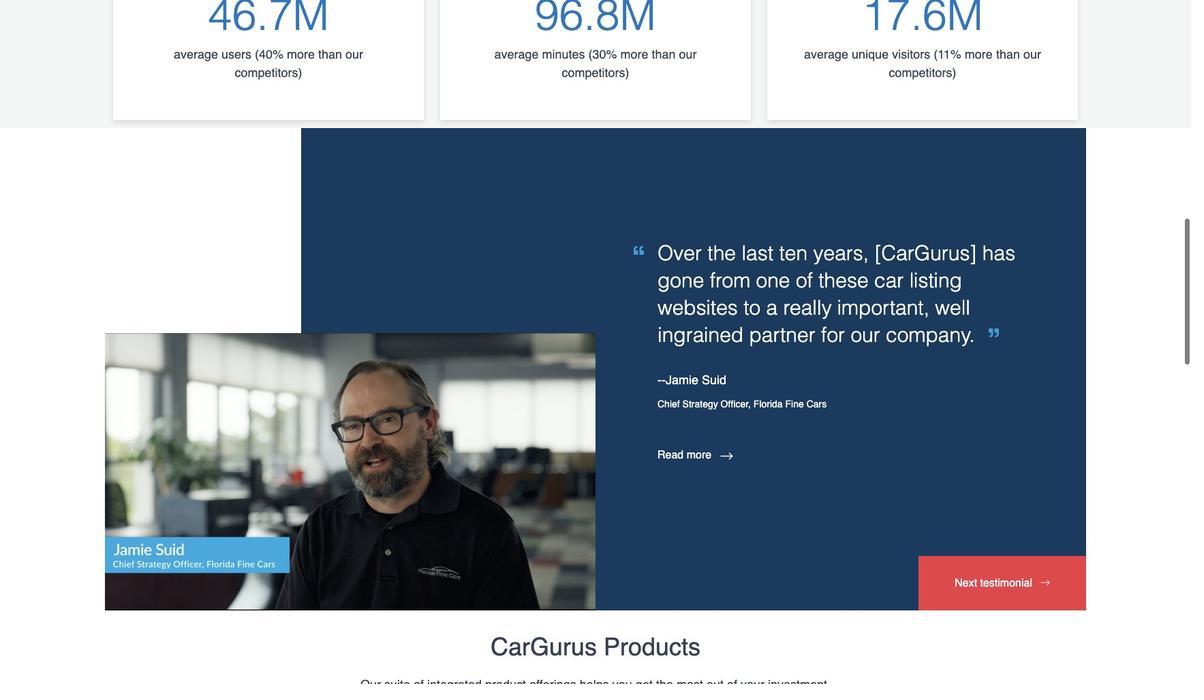 Task type: locate. For each thing, give the bounding box(es) containing it.
1 than from the left
[[318, 44, 342, 58]]

florida fine cars pic image
[[105, 180, 596, 608]]

than for average users (40% more than our competitors)
[[318, 44, 342, 58]]

competitors)
[[235, 63, 302, 77], [562, 63, 630, 77], [889, 63, 957, 77]]

gone
[[658, 266, 705, 290]]

quote right image
[[989, 325, 999, 335]]

2 than from the left
[[652, 44, 676, 58]]

cars
[[807, 396, 827, 407]]

1 average from the left
[[174, 44, 218, 58]]

chief strategy officer, florida fine cars
[[658, 396, 827, 407]]

than inside average unique visitors  (11% more than our competitors)
[[997, 44, 1021, 58]]

strategy
[[683, 396, 718, 407]]

0 vertical spatial long arrow right image
[[720, 444, 734, 461]]

competitors) down "visitors"
[[889, 63, 957, 77]]

average left "unique"
[[805, 44, 849, 58]]

competitors) inside average unique visitors  (11% more than our competitors)
[[889, 63, 957, 77]]

1 vertical spatial long arrow right image
[[1041, 575, 1051, 585]]

(30%
[[589, 44, 617, 58]]

competitors) inside the average minutes (30% more than our competitors)
[[562, 63, 630, 77]]

more right (40%
[[287, 44, 315, 58]]

ingrained
[[658, 320, 744, 344]]

over the last ten years, [cargurus] has gone from one of these car listing websites to a really important, well ingrained partner for our company.
[[658, 238, 1016, 344]]

long arrow right image inside next testimonial button
[[1041, 575, 1051, 585]]

than right (40%
[[318, 44, 342, 58]]

1 competitors) from the left
[[235, 63, 302, 77]]

more inside average unique visitors  (11% more than our competitors)
[[965, 44, 993, 58]]

more right (30%
[[621, 44, 649, 58]]

2 average from the left
[[495, 44, 539, 58]]

company.
[[886, 320, 975, 344]]

our
[[346, 44, 363, 58], [679, 44, 697, 58], [1024, 44, 1042, 58], [851, 320, 881, 344]]

long arrow right image right testimonial
[[1041, 575, 1051, 585]]

1 horizontal spatial long arrow right image
[[1041, 575, 1051, 585]]

1 horizontal spatial competitors)
[[562, 63, 630, 77]]

competitors) down (40%
[[235, 63, 302, 77]]

0 horizontal spatial long arrow right image
[[720, 444, 734, 461]]

competitors) inside average users (40% more than our competitors)
[[235, 63, 302, 77]]

than inside the average minutes (30% more than our competitors)
[[652, 44, 676, 58]]

than right (30%
[[652, 44, 676, 58]]

- left jamie
[[658, 370, 662, 384]]

average for average unique visitors  (11% more than our competitors)
[[805, 44, 849, 58]]

average unique visitors  (11% more than our competitors)
[[805, 44, 1042, 77]]

average
[[174, 44, 218, 58], [495, 44, 539, 58], [805, 44, 849, 58]]

one
[[756, 266, 791, 290]]

these
[[819, 266, 869, 290]]

average inside average users (40% more than our competitors)
[[174, 44, 218, 58]]

unique
[[852, 44, 889, 58]]

average inside the average minutes (30% more than our competitors)
[[495, 44, 539, 58]]

average inside average unique visitors  (11% more than our competitors)
[[805, 44, 849, 58]]

jamie
[[666, 370, 699, 384]]

2 horizontal spatial competitors)
[[889, 63, 957, 77]]

3 than from the left
[[997, 44, 1021, 58]]

to
[[744, 293, 761, 317]]

3 average from the left
[[805, 44, 849, 58]]

suid
[[702, 370, 727, 384]]

-
[[658, 370, 662, 384], [662, 370, 666, 384]]

visitors
[[893, 44, 931, 58]]

0 horizontal spatial than
[[318, 44, 342, 58]]

than inside average users (40% more than our competitors)
[[318, 44, 342, 58]]

minutes
[[542, 44, 585, 58]]

our inside the average minutes (30% more than our competitors)
[[679, 44, 697, 58]]

average left users
[[174, 44, 218, 58]]

competitors) for (40%
[[235, 63, 302, 77]]

more
[[287, 44, 315, 58], [621, 44, 649, 58], [965, 44, 993, 58], [687, 446, 712, 459]]

- up chief
[[662, 370, 666, 384]]

2 horizontal spatial than
[[997, 44, 1021, 58]]

3 competitors) from the left
[[889, 63, 957, 77]]

competitors) down (30%
[[562, 63, 630, 77]]

0 horizontal spatial competitors)
[[235, 63, 302, 77]]

read more
[[658, 446, 712, 459]]

2 competitors) from the left
[[562, 63, 630, 77]]

long arrow right image
[[720, 444, 734, 461], [1041, 575, 1051, 585]]

1 horizontal spatial average
[[495, 44, 539, 58]]

well
[[936, 293, 971, 317]]

our inside over the last ten years, [cargurus] has gone from one of these car listing websites to a really important, well ingrained partner for our company.
[[851, 320, 881, 344]]

2 horizontal spatial average
[[805, 44, 849, 58]]

average left minutes
[[495, 44, 539, 58]]

users
[[222, 44, 252, 58]]

than right (11%
[[997, 44, 1021, 58]]

1 horizontal spatial than
[[652, 44, 676, 58]]

a
[[767, 293, 778, 317]]

--jamie suid
[[658, 370, 727, 384]]

chief
[[658, 396, 680, 407]]

average minutes (30% more than our competitors)
[[495, 44, 697, 77]]

competitors) for (30%
[[562, 63, 630, 77]]

long arrow right image for testimonial
[[1041, 575, 1051, 585]]

than
[[318, 44, 342, 58], [652, 44, 676, 58], [997, 44, 1021, 58]]

long arrow right image right read more
[[720, 444, 734, 461]]

0 horizontal spatial average
[[174, 44, 218, 58]]

for
[[822, 320, 845, 344]]

years,
[[814, 238, 869, 262]]

more right (11%
[[965, 44, 993, 58]]



Task type: describe. For each thing, give the bounding box(es) containing it.
average users (40% more than our competitors)
[[174, 44, 363, 77]]

than for average minutes (30% more than our competitors)
[[652, 44, 676, 58]]

testimonial
[[981, 575, 1033, 587]]

next
[[955, 575, 978, 587]]

next testimonial
[[955, 575, 1033, 587]]

long arrow right image for more
[[720, 444, 734, 461]]

ten
[[780, 238, 808, 262]]

(40%
[[255, 44, 284, 58]]

has
[[983, 238, 1016, 262]]

partner
[[750, 320, 816, 344]]

fine
[[786, 396, 804, 407]]

important,
[[838, 293, 930, 317]]

(11%
[[934, 44, 962, 58]]

over
[[658, 238, 702, 262]]

our inside average unique visitors  (11% more than our competitors)
[[1024, 44, 1042, 58]]

last
[[742, 238, 774, 262]]

florida
[[754, 396, 783, 407]]

really
[[784, 293, 832, 317]]

[cargurus]
[[875, 238, 977, 262]]

of
[[796, 266, 813, 290]]

cargurus products
[[491, 630, 701, 658]]

average for average minutes (30% more than our competitors)
[[495, 44, 539, 58]]

more inside the average minutes (30% more than our competitors)
[[621, 44, 649, 58]]

products
[[604, 630, 701, 658]]

next testimonial button
[[919, 553, 1087, 608]]

quote left image
[[634, 243, 644, 253]]

2 - from the left
[[662, 370, 666, 384]]

websites
[[658, 293, 738, 317]]

car
[[875, 266, 904, 290]]

listing
[[910, 266, 963, 290]]

average for average users (40% more than our competitors)
[[174, 44, 218, 58]]

more right the read
[[687, 446, 712, 459]]

read
[[658, 446, 684, 459]]

the
[[708, 238, 736, 262]]

officer,
[[721, 396, 751, 407]]

more inside average users (40% more than our competitors)
[[287, 44, 315, 58]]

read more link
[[658, 444, 1035, 461]]

our inside average users (40% more than our competitors)
[[346, 44, 363, 58]]

cargurus
[[491, 630, 597, 658]]

1 - from the left
[[658, 370, 662, 384]]

from
[[710, 266, 751, 290]]



Task type: vqa. For each thing, say whether or not it's contained in the screenshot.
at within What's new at CarGurus? Quarterly product updates for Q3 '23
no



